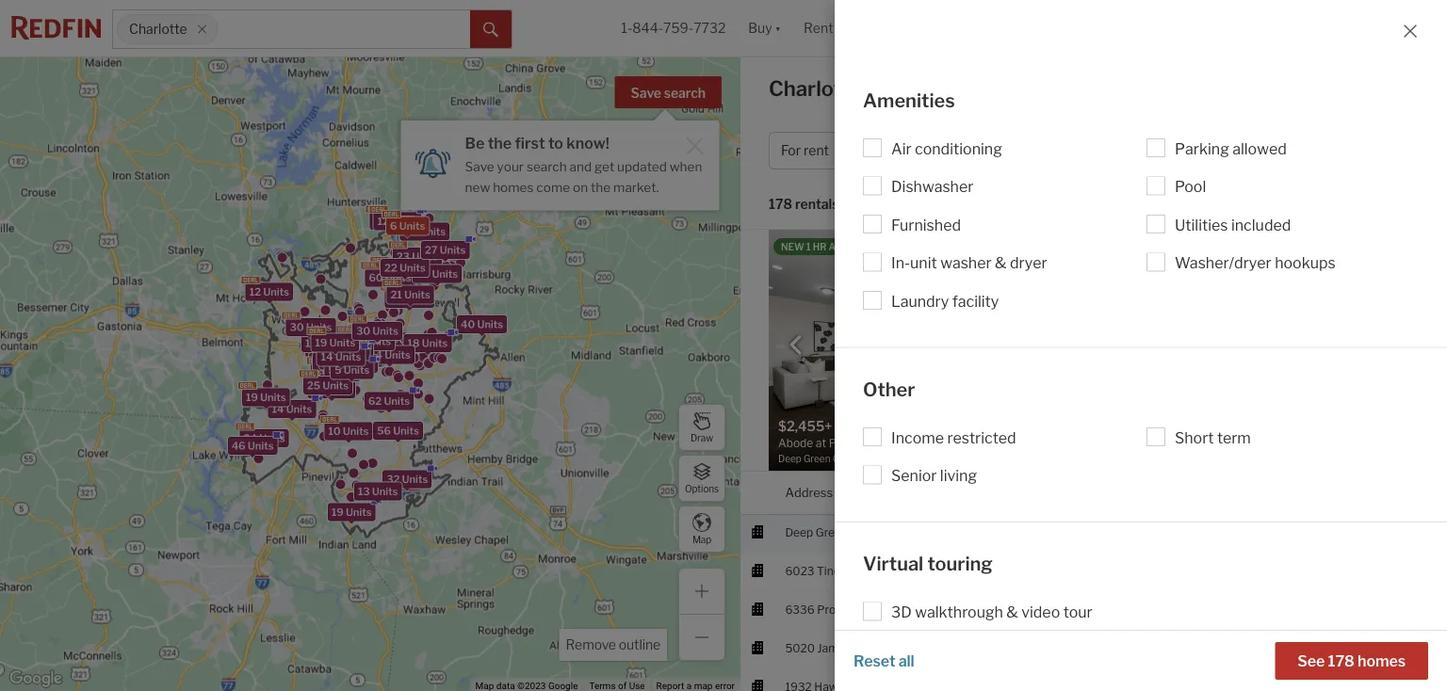 Task type: vqa. For each thing, say whether or not it's contained in the screenshot.
ft
no



Task type: locate. For each thing, give the bounding box(es) containing it.
0 vertical spatial save
[[631, 85, 661, 101]]

1 horizontal spatial 178
[[1328, 652, 1355, 670]]

34 units
[[369, 349, 411, 361], [315, 367, 357, 379]]

1 vertical spatial homes
[[1358, 652, 1406, 670]]

7
[[323, 355, 330, 367], [339, 358, 346, 370]]

new
[[465, 179, 490, 195]]

the
[[488, 134, 512, 152], [591, 179, 611, 195]]

0 horizontal spatial 1
[[806, 241, 811, 253]]

save
[[631, 85, 661, 101], [465, 159, 494, 174]]

charlotte down walkthrough
[[911, 642, 961, 656]]

& left video
[[1007, 604, 1018, 622]]

search up come
[[527, 159, 567, 174]]

18 units
[[408, 337, 448, 350]]

1 vertical spatial 34 units
[[315, 367, 357, 379]]

1 vertical spatial 23
[[396, 251, 410, 263]]

amenities
[[863, 89, 955, 112]]

1 vertical spatial 178
[[1328, 652, 1355, 670]]

& left dryer
[[995, 254, 1007, 273]]

0 vertical spatial homes
[[493, 179, 534, 195]]

1 horizontal spatial 14
[[321, 351, 333, 363]]

charlotte for 6023 tindall park dr
[[911, 565, 961, 579]]

0 horizontal spatial 12
[[249, 286, 261, 298]]

submit search image
[[483, 22, 498, 37]]

washer
[[940, 254, 992, 273]]

19 units
[[315, 337, 355, 349], [329, 346, 369, 358], [246, 392, 286, 404], [332, 507, 372, 519]]

0 vertical spatial 34
[[369, 349, 382, 361]]

day
[[1330, 642, 1349, 656]]

0 horizontal spatial save
[[465, 159, 494, 174]]

pool
[[1175, 178, 1206, 196]]

1 horizontal spatial homes
[[1358, 652, 1406, 670]]

new
[[781, 241, 804, 253]]

25 units
[[307, 380, 349, 392]]

favorite this home image
[[1400, 520, 1422, 543], [1400, 675, 1422, 692]]

1 horizontal spatial 12 units
[[305, 337, 345, 349]]

the right on in the left top of the page
[[591, 179, 611, 195]]

to
[[548, 134, 563, 152]]

updated
[[617, 159, 667, 174]]

save inside save your search and get updated when new homes come on the market.
[[465, 159, 494, 174]]

way
[[919, 642, 942, 656]]

5 right 8
[[335, 364, 342, 377]]

1 vertical spatial 34
[[315, 367, 328, 379]]

tindall
[[817, 565, 852, 579]]

the right be
[[488, 134, 512, 152]]

first
[[515, 134, 545, 152]]

0 vertical spatial 34 units
[[369, 349, 411, 361]]

1 horizontal spatial 30
[[356, 325, 370, 337]]

homes inside save your search and get updated when new homes come on the market.
[[493, 179, 534, 195]]

30 units up 26 units
[[356, 325, 398, 337]]

your
[[497, 159, 524, 174]]

for rent
[[781, 143, 829, 159]]

0 vertical spatial 12 units
[[378, 215, 417, 228]]

remove 1+ bd / 0+ ba image
[[1184, 145, 1196, 156]]

178
[[769, 196, 792, 212], [1328, 652, 1355, 670]]

0 vertical spatial 23
[[374, 215, 387, 227]]

30
[[290, 321, 304, 334], [356, 325, 370, 337]]

draw button
[[678, 404, 726, 451]]

273
[[317, 356, 336, 368]]

23 units
[[374, 215, 415, 227], [396, 251, 438, 263], [417, 268, 458, 281]]

0 vertical spatial 178
[[769, 196, 792, 212]]

draw
[[691, 433, 713, 444]]

1 for new
[[806, 241, 811, 253]]

1 vertical spatial favorite this home image
[[1400, 675, 1422, 692]]

be the first to know! dialog
[[401, 109, 719, 211]]

1 vertical spatial 23 units
[[396, 251, 438, 263]]

options
[[685, 484, 719, 495]]

34 up the "25 units"
[[315, 367, 328, 379]]

37 units
[[378, 266, 420, 279]]

14 units
[[351, 337, 391, 349], [321, 351, 361, 363], [272, 403, 312, 415]]

search inside button
[[664, 85, 706, 101]]

charlotte up walkthrough
[[911, 565, 961, 579]]

charlotte up way
[[911, 604, 961, 617]]

living
[[940, 467, 977, 486]]

0 horizontal spatial search
[[527, 159, 567, 174]]

40 units
[[461, 319, 503, 331]]

0 vertical spatial 12
[[378, 215, 389, 228]]

save inside button
[[631, 85, 661, 101]]

save down 844-
[[631, 85, 661, 101]]

for
[[991, 76, 1020, 101]]

1 horizontal spatial 23
[[396, 251, 410, 263]]

22
[[384, 262, 397, 274]]

for
[[781, 143, 801, 159]]

0 horizontal spatial the
[[488, 134, 512, 152]]

0 vertical spatial 1
[[806, 241, 811, 253]]

1 vertical spatial save
[[465, 159, 494, 174]]

25
[[307, 380, 320, 392]]

23 up the "21 units"
[[417, 268, 430, 281]]

5
[[328, 364, 335, 376], [335, 364, 342, 377]]

homes right day
[[1358, 652, 1406, 670]]

0 vertical spatial search
[[664, 85, 706, 101]]

0 horizontal spatial 14
[[272, 403, 284, 415]]

34 units up the "25 units"
[[315, 367, 357, 379]]

1 horizontal spatial 30 units
[[356, 325, 398, 337]]

furnished
[[891, 216, 961, 235]]

$2,241+ /mo
[[1005, 604, 1070, 617]]

5 down the 4
[[328, 364, 335, 376]]

1 left hr at the top
[[806, 241, 811, 253]]

save up new
[[465, 159, 494, 174]]

6336
[[785, 604, 815, 617]]

2 vertical spatial 14
[[272, 403, 284, 415]]

5 units down 4 units
[[328, 364, 363, 376]]

save your search and get updated when new homes come on the market.
[[465, 159, 702, 195]]

virtual touring
[[863, 553, 993, 576]]

1 5 units from the left
[[328, 364, 363, 376]]

2 horizontal spatial 12
[[378, 215, 389, 228]]

1 horizontal spatial 12
[[305, 337, 317, 349]]

1 for <
[[1323, 642, 1328, 656]]

1 horizontal spatial the
[[591, 179, 611, 195]]

charlotte apartments for rent
[[769, 76, 1072, 101]]

0 horizontal spatial homes
[[493, 179, 534, 195]]

1 right <
[[1323, 642, 1328, 656]]

2 horizontal spatial 14
[[351, 337, 363, 349]]

1 horizontal spatial search
[[664, 85, 706, 101]]

remove outline
[[566, 637, 661, 653]]

when
[[670, 159, 702, 174]]

40
[[461, 319, 475, 331]]

remove
[[566, 637, 616, 653]]

178 left rentals
[[769, 196, 792, 212]]

short
[[1175, 429, 1214, 448]]

23 up 37 units
[[396, 251, 410, 263]]

1 horizontal spatial 34
[[369, 349, 382, 361]]

0 vertical spatial favorite this home image
[[1400, 520, 1422, 543]]

year built
[[1255, 252, 1305, 266]]

0 horizontal spatial 30 units
[[290, 321, 332, 334]]

1
[[806, 241, 811, 253], [1323, 642, 1328, 656]]

park
[[854, 565, 879, 579]]

23 left 6
[[374, 215, 387, 227]]

30 units up 20
[[290, 321, 332, 334]]

0 vertical spatial 14
[[351, 337, 363, 349]]

get
[[595, 159, 615, 174]]

2 horizontal spatial 12 units
[[378, 215, 417, 228]]

1 horizontal spatial 1
[[1323, 642, 1328, 656]]

178 right <
[[1328, 652, 1355, 670]]

all
[[1252, 143, 1269, 159]]

21 units
[[391, 289, 430, 301]]

search down 759-
[[664, 85, 706, 101]]

bd
[[1114, 143, 1130, 159]]

homes down your
[[493, 179, 534, 195]]

1 vertical spatial search
[[527, 159, 567, 174]]

6 units
[[390, 220, 425, 232]]

short term
[[1175, 429, 1251, 448]]

1,875
[[339, 348, 366, 360]]

1 horizontal spatial save
[[631, 85, 661, 101]]

reset all
[[854, 652, 915, 670]]

year
[[1255, 252, 1278, 266]]

34 units down 155 units
[[369, 349, 411, 361]]

see 178 homes
[[1298, 652, 1406, 670]]

23
[[374, 215, 387, 227], [396, 251, 410, 263], [417, 268, 430, 281]]

5 units down 26 units
[[335, 364, 370, 377]]

30 units
[[290, 321, 332, 334], [356, 325, 398, 337]]

providence
[[817, 604, 877, 617]]

come
[[536, 179, 570, 195]]

hr
[[813, 241, 827, 253]]

2 horizontal spatial 23
[[417, 268, 430, 281]]

1 vertical spatial the
[[591, 179, 611, 195]]

26
[[337, 352, 351, 364]]

0 horizontal spatial 34
[[315, 367, 328, 379]]

2 vertical spatial 12
[[305, 337, 317, 349]]

&
[[995, 254, 1007, 273], [1007, 604, 1018, 622]]

new 1 hr ago
[[781, 241, 850, 253]]

homes
[[493, 179, 534, 195], [1358, 652, 1406, 670]]

search
[[664, 85, 706, 101], [527, 159, 567, 174]]

utilities included
[[1175, 216, 1291, 235]]

google image
[[5, 667, 67, 692]]

0 vertical spatial 14 units
[[351, 337, 391, 349]]

0 vertical spatial &
[[995, 254, 1007, 273]]

0+
[[1140, 143, 1157, 159]]

parking allowed
[[1175, 140, 1287, 158]]

term
[[1217, 429, 1251, 448]]

273 units
[[317, 356, 365, 368]]

56 units
[[377, 425, 419, 437]]

map button
[[678, 506, 726, 553]]

1 vertical spatial 1
[[1323, 642, 1328, 656]]

16
[[332, 344, 344, 357], [322, 356, 334, 368], [311, 384, 323, 396]]

0 horizontal spatial 7
[[323, 355, 330, 367]]

charlotte left remove charlotte icon
[[129, 21, 187, 37]]

44
[[389, 293, 403, 305]]

washer/dryer
[[1175, 254, 1272, 273]]

x-out this home image
[[1145, 438, 1167, 461]]

60 units
[[369, 272, 411, 284]]

0 horizontal spatial 12 units
[[249, 286, 289, 298]]

34 down 155 units
[[369, 349, 382, 361]]



Task type: describe. For each thing, give the bounding box(es) containing it.
charlotte for 6336 providence rd
[[911, 604, 961, 617]]

18
[[408, 337, 420, 350]]

39 units
[[404, 226, 446, 238]]

save for save search
[[631, 85, 661, 101]]

the inside save your search and get updated when new homes come on the market.
[[591, 179, 611, 195]]

other
[[863, 378, 915, 401]]

facility
[[952, 293, 999, 311]]

walkthrough
[[915, 604, 1003, 622]]

senior
[[891, 467, 937, 486]]

0 horizontal spatial 178
[[769, 196, 792, 212]]

hookups
[[1275, 254, 1336, 273]]

homes inside button
[[1358, 652, 1406, 670]]

dr
[[882, 565, 894, 579]]

2 vertical spatial 23
[[417, 268, 430, 281]]

be the first to know!
[[465, 134, 609, 152]]

rent
[[1024, 76, 1072, 101]]

and
[[570, 159, 592, 174]]

remove charlotte image
[[196, 24, 208, 35]]

1 horizontal spatial 7
[[339, 358, 346, 370]]

1 vertical spatial 12
[[249, 286, 261, 298]]

3d
[[891, 604, 912, 622]]

20 units
[[324, 350, 366, 362]]

1-
[[621, 20, 632, 36]]

tour
[[1064, 604, 1093, 622]]

for rent button
[[769, 132, 865, 170]]

5020 james bradley lee way
[[785, 642, 942, 656]]

62 units
[[368, 395, 410, 407]]

ct
[[850, 526, 863, 540]]

0 horizontal spatial 23
[[374, 215, 387, 227]]

rent
[[804, 143, 829, 159]]

1 favorite this home image from the top
[[1400, 520, 1422, 543]]

44 units
[[389, 293, 431, 305]]

695-1,462
[[1230, 642, 1286, 656]]

13 units
[[358, 486, 398, 498]]

apartment button
[[961, 132, 1077, 170]]

1 5 from the left
[[328, 364, 335, 376]]

1-844-759-7732
[[621, 20, 726, 36]]

on
[[573, 179, 588, 195]]

21
[[391, 289, 402, 301]]

deal
[[872, 241, 898, 253]]

—
[[1223, 252, 1233, 266]]

8 units
[[323, 361, 359, 373]]

next button image
[[1057, 336, 1076, 355]]

2 5 from the left
[[335, 364, 342, 377]]

price button
[[873, 132, 953, 170]]

1,462
[[1257, 642, 1286, 656]]

dryer
[[1010, 254, 1047, 273]]

utilities
[[1175, 216, 1228, 235]]

4 units
[[326, 351, 361, 363]]

0 vertical spatial 23 units
[[374, 215, 415, 227]]

46 units
[[232, 440, 274, 452]]

1+
[[1097, 143, 1111, 159]]

touring
[[928, 553, 993, 576]]

32 units
[[387, 474, 428, 486]]

unit
[[910, 254, 937, 273]]

restricted
[[947, 429, 1016, 448]]

see
[[1298, 652, 1325, 670]]

27
[[425, 244, 438, 256]]

address button
[[785, 472, 833, 514]]

844-
[[632, 20, 663, 36]]

options button
[[678, 455, 726, 502]]

see 178 homes button
[[1275, 643, 1428, 680]]

5020
[[785, 642, 815, 656]]

24
[[244, 432, 257, 445]]

56
[[377, 425, 391, 437]]

map
[[692, 534, 711, 546]]

charlotte up rent
[[769, 76, 863, 101]]

2 vertical spatial 14 units
[[272, 403, 312, 415]]

0 horizontal spatial 34 units
[[315, 367, 357, 379]]

10 units
[[328, 425, 369, 438]]

2 vertical spatial 12 units
[[305, 337, 345, 349]]

in-
[[891, 254, 910, 273]]

$2,241+
[[1005, 604, 1047, 617]]

695-
[[1230, 642, 1257, 656]]

outline
[[619, 637, 661, 653]]

<
[[1314, 642, 1320, 656]]

know!
[[567, 134, 609, 152]]

1 vertical spatial 14 units
[[321, 351, 361, 363]]

1 vertical spatial 14
[[321, 351, 333, 363]]

1+ bd / 0+ ba
[[1097, 143, 1175, 159]]

6023
[[785, 565, 815, 579]]

previous button image
[[787, 336, 806, 355]]

1 horizontal spatial 34 units
[[369, 349, 411, 361]]

37
[[378, 266, 392, 279]]

photo of deep green ct, charlotte, nc 28269 image
[[769, 230, 1094, 471]]

laundry facility
[[891, 293, 999, 311]]

178 rentals
[[769, 196, 839, 212]]

search inside save your search and get updated when new homes come on the market.
[[527, 159, 567, 174]]

$/sq.
[[1109, 252, 1136, 266]]

built
[[1281, 252, 1305, 266]]

2 favorite this home image from the top
[[1400, 675, 1422, 692]]

save search button
[[615, 76, 722, 108]]

parking
[[1175, 140, 1229, 158]]

39
[[404, 226, 418, 238]]

0 vertical spatial the
[[488, 134, 512, 152]]

62
[[368, 395, 382, 407]]

178 inside button
[[1328, 652, 1355, 670]]

27 units
[[425, 244, 466, 256]]

< 1 day
[[1314, 642, 1349, 656]]

air conditioning
[[891, 140, 1002, 158]]

2 5 units from the left
[[335, 364, 370, 377]]

all filters • 3 button
[[1217, 132, 1340, 170]]

virtual
[[863, 553, 924, 576]]

james
[[817, 642, 851, 656]]

income restricted
[[891, 429, 1016, 448]]

0 horizontal spatial 30
[[290, 321, 304, 334]]

2 vertical spatial 23 units
[[417, 268, 458, 281]]

charlotte for 5020 james bradley lee way
[[911, 642, 961, 656]]

1 vertical spatial &
[[1007, 604, 1018, 622]]

favorite this home image
[[1400, 636, 1422, 659]]

1 vertical spatial 12 units
[[249, 286, 289, 298]]

save for save your search and get updated when new homes come on the market.
[[465, 159, 494, 174]]

map region
[[0, 0, 827, 692]]

all filters • 3
[[1252, 143, 1327, 159]]



